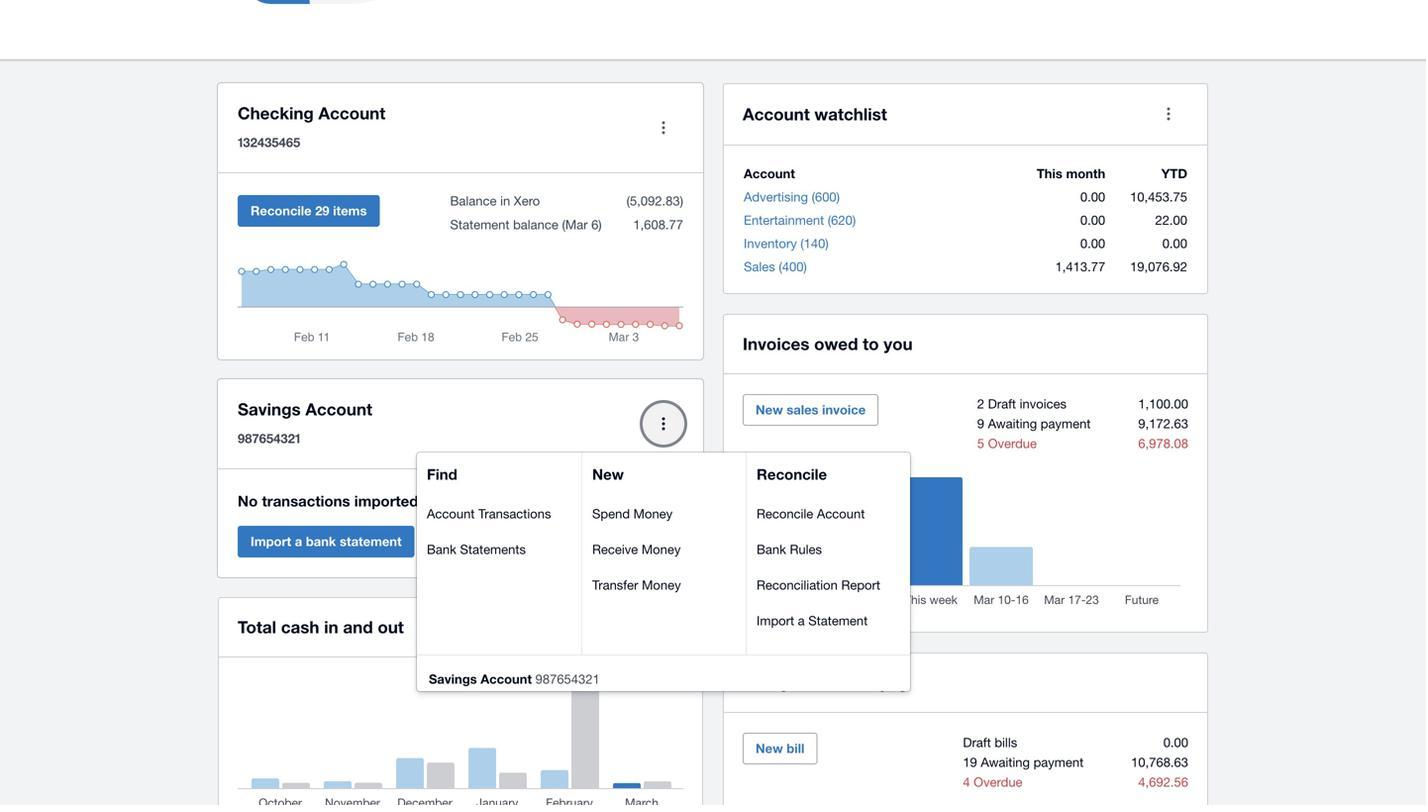 Task type: describe. For each thing, give the bounding box(es) containing it.
invoice
[[822, 402, 866, 418]]

reconciliation report
[[757, 578, 881, 593]]

accounts watchlist options image
[[1149, 94, 1189, 134]]

total cash in and out link
[[238, 613, 404, 641]]

total cash in and out
[[238, 617, 404, 637]]

bank for reconcile
[[757, 542, 786, 557]]

bills
[[743, 673, 777, 692]]

9,172.63
[[1139, 416, 1189, 431]]

0.00 for 0.00
[[1081, 236, 1106, 251]]

2 draft invoices link
[[977, 396, 1067, 412]]

22.00 link
[[1155, 212, 1188, 228]]

19
[[963, 755, 977, 770]]

awaiting for bills
[[981, 755, 1030, 770]]

sales
[[787, 402, 819, 418]]

statement
[[340, 534, 402, 549]]

balance
[[513, 217, 559, 232]]

checking account
[[238, 103, 386, 123]]

1 vertical spatial to
[[860, 673, 876, 692]]

new for new bill
[[756, 741, 783, 756]]

transfer money
[[592, 578, 681, 593]]

9 awaiting payment
[[977, 416, 1091, 431]]

reconcile account link
[[757, 506, 865, 522]]

watchlist
[[815, 104, 887, 124]]

no
[[238, 492, 258, 510]]

account transactions
[[427, 506, 551, 522]]

2 draft invoices
[[977, 396, 1067, 412]]

inventory (140) link
[[744, 236, 829, 251]]

account watchlist link
[[743, 100, 887, 128]]

(400)
[[779, 259, 807, 274]]

4,692.56 link
[[1139, 775, 1189, 790]]

advertising (600)
[[744, 189, 840, 205]]

account watchlist
[[743, 104, 887, 124]]

19 awaiting payment
[[963, 755, 1084, 770]]

xero
[[514, 193, 540, 209]]

9 awaiting payment link
[[977, 416, 1091, 431]]

5
[[977, 436, 985, 451]]

owed
[[814, 334, 858, 354]]

9
[[977, 416, 985, 431]]

money for spend money
[[634, 506, 673, 522]]

savings for savings account
[[238, 399, 301, 419]]

0.00 link for 0.00
[[1081, 236, 1106, 251]]

draft bills link
[[963, 735, 1018, 750]]

1 vertical spatial you
[[782, 673, 811, 692]]

rules
[[790, 542, 822, 557]]

a for bank
[[295, 534, 302, 549]]

5 overdue link
[[977, 436, 1037, 451]]

transfer money link
[[592, 578, 681, 593]]

1,413.77 link
[[1056, 259, 1106, 274]]

bank for find
[[427, 542, 457, 557]]

reconcile 29 items button
[[238, 195, 380, 227]]

0 vertical spatial 987654321
[[238, 431, 300, 446]]

5 overdue
[[977, 436, 1037, 451]]

0.00 for 22.00
[[1081, 212, 1106, 228]]

import a bank statement
[[251, 534, 402, 549]]

savings account 987654321
[[429, 672, 600, 687]]

1 vertical spatial draft
[[963, 735, 991, 750]]

inventory (140)
[[744, 236, 829, 251]]

manage menu toggle image
[[644, 108, 683, 148]]

6,978.08
[[1139, 436, 1189, 451]]

receive money link
[[592, 542, 681, 557]]

10,453.75
[[1130, 189, 1188, 205]]

10,453.75 link
[[1130, 189, 1188, 205]]

0.00 link for 10,453.75
[[1081, 189, 1106, 205]]

receive
[[592, 542, 638, 557]]

bills
[[995, 735, 1018, 750]]

reconcile account
[[757, 506, 865, 522]]

1,413.77
[[1056, 259, 1106, 274]]

total
[[238, 617, 276, 637]]

savings account
[[238, 399, 372, 419]]

0 vertical spatial you
[[884, 334, 913, 354]]

advertising
[[744, 189, 808, 205]]

checking
[[238, 103, 314, 123]]

4 overdue
[[963, 775, 1023, 790]]

invoices owed to you link
[[743, 330, 913, 358]]

items
[[333, 203, 367, 218]]

overdue for 5 overdue
[[988, 436, 1037, 451]]

awaiting for draft
[[988, 416, 1037, 431]]

reconcile for reconcile 29 items
[[251, 203, 312, 218]]

4
[[963, 775, 970, 790]]

reconcile 29 items
[[251, 203, 367, 218]]

month
[[1066, 166, 1106, 181]]

this
[[1037, 166, 1063, 181]]

this month
[[1037, 166, 1106, 181]]

bank
[[306, 534, 336, 549]]



Task type: locate. For each thing, give the bounding box(es) containing it.
statements
[[460, 542, 526, 557]]

0 horizontal spatial statement
[[450, 217, 510, 232]]

account
[[319, 103, 386, 123], [743, 104, 810, 124], [744, 166, 795, 181], [305, 399, 372, 419], [427, 506, 475, 522], [817, 506, 865, 522], [481, 672, 532, 687]]

awaiting
[[988, 416, 1037, 431], [981, 755, 1030, 770]]

reconcile up bank rules
[[757, 506, 814, 522]]

in
[[500, 193, 510, 209], [324, 617, 338, 637]]

bank statements link
[[427, 542, 526, 557]]

bank rules link
[[757, 542, 822, 557]]

draft up 19
[[963, 735, 991, 750]]

132435465
[[238, 135, 300, 150]]

0 horizontal spatial a
[[295, 534, 302, 549]]

19 awaiting payment link
[[963, 755, 1084, 770]]

reconcile for reconcile account
[[757, 506, 814, 522]]

invoices
[[1020, 396, 1067, 412]]

1 vertical spatial awaiting
[[981, 755, 1030, 770]]

money down receive money link
[[642, 578, 681, 593]]

new for new sales invoice
[[756, 402, 783, 418]]

you right 'bills'
[[782, 673, 811, 692]]

sales (400) link
[[744, 259, 807, 274]]

new
[[756, 402, 783, 418], [592, 466, 624, 483], [756, 741, 783, 756]]

1 horizontal spatial savings
[[429, 672, 477, 687]]

new sales invoice link
[[743, 394, 879, 426]]

you
[[884, 334, 913, 354], [782, 673, 811, 692]]

0 horizontal spatial 987654321
[[238, 431, 300, 446]]

1 vertical spatial 987654321
[[536, 672, 600, 687]]

overdue for 4 overdue
[[974, 775, 1023, 790]]

bills you need to pay
[[743, 673, 909, 692]]

0 vertical spatial in
[[500, 193, 510, 209]]

invoices owed to you
[[743, 334, 913, 354]]

0 horizontal spatial in
[[324, 617, 338, 637]]

import a statement
[[757, 613, 868, 629]]

balance
[[450, 193, 497, 209]]

2 bank from the left
[[757, 542, 786, 557]]

6,978.08 link
[[1139, 436, 1189, 451]]

1 horizontal spatial in
[[500, 193, 510, 209]]

import for import a statement
[[757, 613, 794, 629]]

0.00 for 10,453.75
[[1081, 189, 1106, 205]]

4,692.56
[[1139, 775, 1189, 790]]

bank statements
[[427, 542, 526, 557]]

19,076.92 link
[[1130, 259, 1188, 274]]

to left pay
[[860, 673, 876, 692]]

0 horizontal spatial you
[[782, 673, 811, 692]]

0 vertical spatial draft
[[988, 396, 1016, 412]]

savings for savings account 987654321
[[429, 672, 477, 687]]

1 horizontal spatial statement
[[809, 613, 868, 629]]

2 vertical spatial money
[[642, 578, 681, 593]]

new bill
[[756, 741, 805, 756]]

0 horizontal spatial bank
[[427, 542, 457, 557]]

0 horizontal spatial savings
[[238, 399, 301, 419]]

spend
[[592, 506, 630, 522]]

bills you need to pay link
[[743, 669, 909, 696]]

1 vertical spatial overdue
[[974, 775, 1023, 790]]

overdue down 9 awaiting payment link
[[988, 436, 1037, 451]]

0 horizontal spatial import
[[251, 534, 291, 549]]

bank left statements
[[427, 542, 457, 557]]

(140)
[[801, 236, 829, 251]]

new up spend
[[592, 466, 624, 483]]

2 vertical spatial new
[[756, 741, 783, 756]]

0 vertical spatial savings
[[238, 399, 301, 419]]

2 vertical spatial reconcile
[[757, 506, 814, 522]]

new left bill
[[756, 741, 783, 756]]

1,608.77
[[630, 217, 683, 232]]

transactions
[[478, 506, 551, 522]]

new bill link
[[743, 733, 818, 765]]

you right owed
[[884, 334, 913, 354]]

to
[[863, 334, 879, 354], [860, 673, 876, 692]]

manage menu toggle image
[[644, 404, 683, 444]]

0.00 link
[[1081, 189, 1106, 205], [1081, 212, 1106, 228], [1081, 236, 1106, 251], [1163, 236, 1188, 251], [1164, 735, 1189, 750]]

1 vertical spatial statement
[[809, 613, 868, 629]]

1 vertical spatial money
[[642, 542, 681, 557]]

need
[[815, 673, 855, 692]]

0 vertical spatial reconcile
[[251, 203, 312, 218]]

0 vertical spatial awaiting
[[988, 416, 1037, 431]]

bank rules
[[757, 542, 822, 557]]

1 bank from the left
[[427, 542, 457, 557]]

1 vertical spatial reconcile
[[757, 466, 827, 483]]

1 vertical spatial import
[[757, 613, 794, 629]]

bank left rules
[[757, 542, 786, 557]]

money for transfer money
[[642, 578, 681, 593]]

4 overdue link
[[963, 775, 1023, 790]]

1 horizontal spatial bank
[[757, 542, 786, 557]]

imported
[[354, 492, 418, 510]]

19,076.92
[[1130, 259, 1188, 274]]

pay
[[880, 673, 909, 692]]

0 vertical spatial to
[[863, 334, 879, 354]]

payment for 9 awaiting payment
[[1041, 416, 1091, 431]]

money up transfer money
[[642, 542, 681, 557]]

inventory
[[744, 236, 797, 251]]

6)
[[591, 217, 602, 232]]

1 horizontal spatial a
[[798, 613, 805, 629]]

draft right '2'
[[988, 396, 1016, 412]]

987654321
[[238, 431, 300, 446], [536, 672, 600, 687]]

29
[[315, 203, 330, 218]]

reconcile left the 29
[[251, 203, 312, 218]]

money for receive money
[[642, 542, 681, 557]]

import for import a bank statement
[[251, 534, 291, 549]]

statement balance (mar 6)
[[450, 217, 602, 232]]

reconcile inside button
[[251, 203, 312, 218]]

to right owed
[[863, 334, 879, 354]]

(5,092.83)
[[627, 193, 683, 209]]

0.00 link for 22.00
[[1081, 212, 1106, 228]]

statement down balance
[[450, 217, 510, 232]]

1 horizontal spatial 987654321
[[536, 672, 600, 687]]

new left sales
[[756, 402, 783, 418]]

0 vertical spatial statement
[[450, 217, 510, 232]]

and
[[343, 617, 373, 637]]

spend money
[[592, 506, 673, 522]]

1 vertical spatial in
[[324, 617, 338, 637]]

0 vertical spatial a
[[295, 534, 302, 549]]

spend money link
[[592, 506, 673, 522]]

in left xero
[[500, 193, 510, 209]]

0 vertical spatial import
[[251, 534, 291, 549]]

transfer
[[592, 578, 638, 593]]

account transactions link
[[427, 506, 551, 522]]

payment for 19 awaiting payment
[[1034, 755, 1084, 770]]

a left "bank"
[[295, 534, 302, 549]]

money
[[634, 506, 673, 522], [642, 542, 681, 557], [642, 578, 681, 593]]

0 vertical spatial new
[[756, 402, 783, 418]]

new for new
[[592, 466, 624, 483]]

in left and
[[324, 617, 338, 637]]

a down reconciliation
[[798, 613, 805, 629]]

new sales invoice
[[756, 402, 866, 418]]

draft bills
[[963, 735, 1018, 750]]

1 vertical spatial new
[[592, 466, 624, 483]]

1,100.00 link
[[1139, 396, 1189, 412]]

transactions
[[262, 492, 350, 510]]

2
[[977, 396, 985, 412]]

import a statement link
[[757, 613, 868, 629]]

22.00
[[1155, 212, 1188, 228]]

0 vertical spatial overdue
[[988, 436, 1037, 451]]

overdue right 4 at the bottom
[[974, 775, 1023, 790]]

import down reconciliation
[[757, 613, 794, 629]]

statement down the reconciliation report
[[809, 613, 868, 629]]

sales
[[744, 259, 775, 274]]

0 vertical spatial money
[[634, 506, 673, 522]]

0 vertical spatial payment
[[1041, 416, 1091, 431]]

1 horizontal spatial import
[[757, 613, 794, 629]]

(620)
[[828, 212, 856, 228]]

a for statement
[[798, 613, 805, 629]]

10,768.63 link
[[1131, 755, 1189, 770]]

1,100.00
[[1139, 396, 1189, 412]]

a
[[295, 534, 302, 549], [798, 613, 805, 629]]

1 vertical spatial a
[[798, 613, 805, 629]]

overdue
[[988, 436, 1037, 451], [974, 775, 1023, 790]]

9,172.63 link
[[1139, 416, 1189, 431]]

reconciliation report link
[[757, 578, 881, 593]]

reconcile up reconcile account
[[757, 466, 827, 483]]

receive money
[[592, 542, 681, 557]]

1 horizontal spatial you
[[884, 334, 913, 354]]

money up receive money link
[[634, 506, 673, 522]]

reconcile
[[251, 203, 312, 218], [757, 466, 827, 483], [757, 506, 814, 522]]

find
[[427, 466, 457, 483]]

payment
[[1041, 416, 1091, 431], [1034, 755, 1084, 770]]

sales (400)
[[744, 259, 807, 274]]

1 vertical spatial payment
[[1034, 755, 1084, 770]]

1 vertical spatial savings
[[429, 672, 477, 687]]

awaiting up 5 overdue at the bottom right of the page
[[988, 416, 1037, 431]]

awaiting down bills
[[981, 755, 1030, 770]]

reconcile for reconcile
[[757, 466, 827, 483]]

import down no
[[251, 534, 291, 549]]

(600)
[[812, 189, 840, 205]]

(mar
[[562, 217, 588, 232]]



Task type: vqa. For each thing, say whether or not it's contained in the screenshot.
"settings"
no



